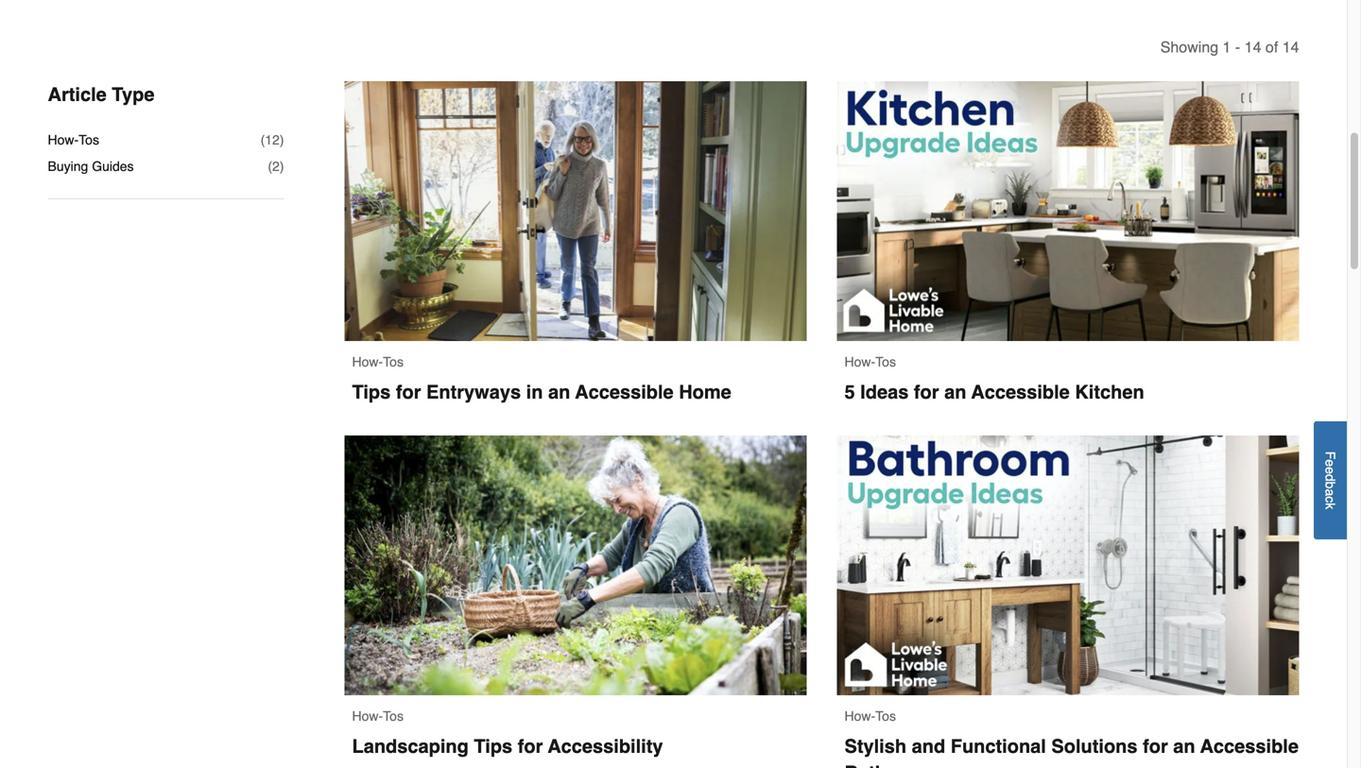Task type: describe. For each thing, give the bounding box(es) containing it.
functional
[[951, 736, 1047, 758]]

how- for stylish and functional solutions for an accessible bathroom
[[845, 710, 876, 725]]

kitchen
[[1076, 382, 1145, 403]]

accessible inside the 'stylish and functional solutions for an accessible bathroom'
[[1201, 736, 1299, 758]]

( 12 )
[[261, 132, 284, 147]]

how-tos for 5 ideas for an accessible kitchen
[[845, 355, 897, 370]]

( 2 )
[[268, 159, 284, 174]]

for right ideas
[[914, 382, 940, 403]]

home
[[679, 382, 732, 403]]

tips for entryways in an accessible home
[[352, 382, 732, 403]]

how-tos for stylish and functional solutions for an accessible bathroom
[[845, 710, 897, 725]]

showing 1 - 14 of 14
[[1161, 38, 1300, 56]]

of
[[1266, 38, 1279, 56]]

0 horizontal spatial an
[[549, 382, 571, 403]]

d
[[1324, 475, 1339, 482]]

1 vertical spatial tips
[[474, 736, 513, 758]]

tos for tips for entryways in an accessible home
[[383, 355, 404, 370]]

b
[[1324, 482, 1339, 489]]

guides
[[92, 159, 134, 174]]

stylish
[[845, 736, 907, 758]]

how- for landscaping tips for accessibility
[[352, 710, 383, 725]]

( for 12
[[261, 132, 265, 147]]

tos for landscaping tips for accessibility
[[383, 710, 404, 725]]

) for ( 12 )
[[280, 132, 284, 147]]

k
[[1324, 503, 1339, 510]]

12
[[265, 132, 280, 147]]

how-tos for tips for entryways in an accessible home
[[352, 355, 404, 370]]

a video describing how to create a more accessible, safe and user friendly kitchen. image
[[838, 81, 1300, 341]]

solutions
[[1052, 736, 1138, 758]]

2
[[272, 159, 280, 174]]

1 horizontal spatial an
[[945, 382, 967, 403]]

article type
[[48, 84, 155, 105]]

entryways
[[427, 382, 521, 403]]

c
[[1324, 497, 1339, 503]]

tos for (
[[79, 132, 99, 147]]

how- for (
[[48, 132, 79, 147]]

a woman with a spade and basket gardening in front of a raised bed. image
[[345, 436, 807, 696]]

for inside the 'stylish and functional solutions for an accessible bathroom'
[[1144, 736, 1169, 758]]

f e e d b a c k button
[[1315, 422, 1348, 540]]

showing
[[1161, 38, 1219, 56]]

for left entryways
[[396, 382, 421, 403]]



Task type: locate. For each thing, give the bounding box(es) containing it.
accessibility
[[548, 736, 663, 758]]

an inside the 'stylish and functional solutions for an accessible bathroom'
[[1174, 736, 1196, 758]]

0 vertical spatial (
[[261, 132, 265, 147]]

in
[[526, 382, 543, 403]]

tips
[[352, 382, 391, 403], [474, 736, 513, 758]]

type
[[112, 84, 155, 105]]

accessible
[[576, 382, 674, 403], [972, 382, 1070, 403], [1201, 736, 1299, 758]]

bathroom
[[845, 763, 934, 769]]

) up 2
[[280, 132, 284, 147]]

1 horizontal spatial accessible
[[972, 382, 1070, 403]]

1 vertical spatial (
[[268, 159, 272, 174]]

14 right of
[[1283, 38, 1300, 56]]

article
[[48, 84, 107, 105]]

14 right -
[[1245, 38, 1262, 56]]

how-
[[48, 132, 79, 147], [352, 355, 383, 370], [845, 355, 876, 370], [352, 710, 383, 725], [845, 710, 876, 725]]

landscaping tips for accessibility
[[352, 736, 663, 758]]

f
[[1324, 452, 1339, 460]]

a man and a woman entering through the front door of a home. image
[[345, 81, 807, 341]]

buying guides
[[48, 159, 134, 174]]

a
[[1324, 489, 1339, 497]]

how-tos for landscaping tips for accessibility
[[352, 710, 404, 725]]

( for 2
[[268, 159, 272, 174]]

an
[[549, 382, 571, 403], [945, 382, 967, 403], [1174, 736, 1196, 758]]

1 ) from the top
[[280, 132, 284, 147]]

an right solutions
[[1174, 736, 1196, 758]]

1 vertical spatial )
[[280, 159, 284, 174]]

5
[[845, 382, 856, 403]]

5 ideas for an accessible kitchen
[[845, 382, 1145, 403]]

how- for 5 ideas for an accessible kitchen
[[845, 355, 876, 370]]

for left accessibility
[[518, 736, 543, 758]]

1 horizontal spatial tips
[[474, 736, 513, 758]]

an right ideas
[[945, 382, 967, 403]]

2 ) from the top
[[280, 159, 284, 174]]

0 horizontal spatial tips
[[352, 382, 391, 403]]

2 14 from the left
[[1283, 38, 1300, 56]]

e up b at the bottom right
[[1324, 467, 1339, 475]]

1
[[1223, 38, 1232, 56]]

stylish and functional solutions for an accessible bathroom
[[845, 736, 1305, 769]]

) down the '( 12 )'
[[280, 159, 284, 174]]

0 horizontal spatial 14
[[1245, 38, 1262, 56]]

1 horizontal spatial (
[[268, 159, 272, 174]]

how-tos for (
[[48, 132, 99, 147]]

1 14 from the left
[[1245, 38, 1262, 56]]

for
[[396, 382, 421, 403], [914, 382, 940, 403], [518, 736, 543, 758], [1144, 736, 1169, 758]]

0 horizontal spatial accessible
[[576, 382, 674, 403]]

buying
[[48, 159, 88, 174]]

) for ( 2 )
[[280, 159, 284, 174]]

an accessible bathroom with white-tiled walls, an oak vanity and black matte hardware. image
[[838, 436, 1300, 696]]

(
[[261, 132, 265, 147], [268, 159, 272, 174]]

how- for tips for entryways in an accessible home
[[352, 355, 383, 370]]

an right 'in'
[[549, 382, 571, 403]]

0 vertical spatial )
[[280, 132, 284, 147]]

2 e from the top
[[1324, 467, 1339, 475]]

tos for 5 ideas for an accessible kitchen
[[876, 355, 897, 370]]

0 vertical spatial tips
[[352, 382, 391, 403]]

for right solutions
[[1144, 736, 1169, 758]]

how-tos
[[48, 132, 99, 147], [352, 355, 404, 370], [845, 355, 897, 370], [352, 710, 404, 725], [845, 710, 897, 725]]

2 horizontal spatial accessible
[[1201, 736, 1299, 758]]

2 horizontal spatial an
[[1174, 736, 1196, 758]]

0 horizontal spatial (
[[261, 132, 265, 147]]

landscaping
[[352, 736, 469, 758]]

-
[[1236, 38, 1241, 56]]

14
[[1245, 38, 1262, 56], [1283, 38, 1300, 56]]

e up d
[[1324, 460, 1339, 467]]

ideas
[[861, 382, 909, 403]]

1 horizontal spatial 14
[[1283, 38, 1300, 56]]

1 e from the top
[[1324, 460, 1339, 467]]

tos
[[79, 132, 99, 147], [383, 355, 404, 370], [876, 355, 897, 370], [383, 710, 404, 725], [876, 710, 897, 725]]

tos for stylish and functional solutions for an accessible bathroom
[[876, 710, 897, 725]]

and
[[912, 736, 946, 758]]

f e e d b a c k
[[1324, 452, 1339, 510]]

e
[[1324, 460, 1339, 467], [1324, 467, 1339, 475]]

)
[[280, 132, 284, 147], [280, 159, 284, 174]]



Task type: vqa. For each thing, say whether or not it's contained in the screenshot.
second the home from the left
no



